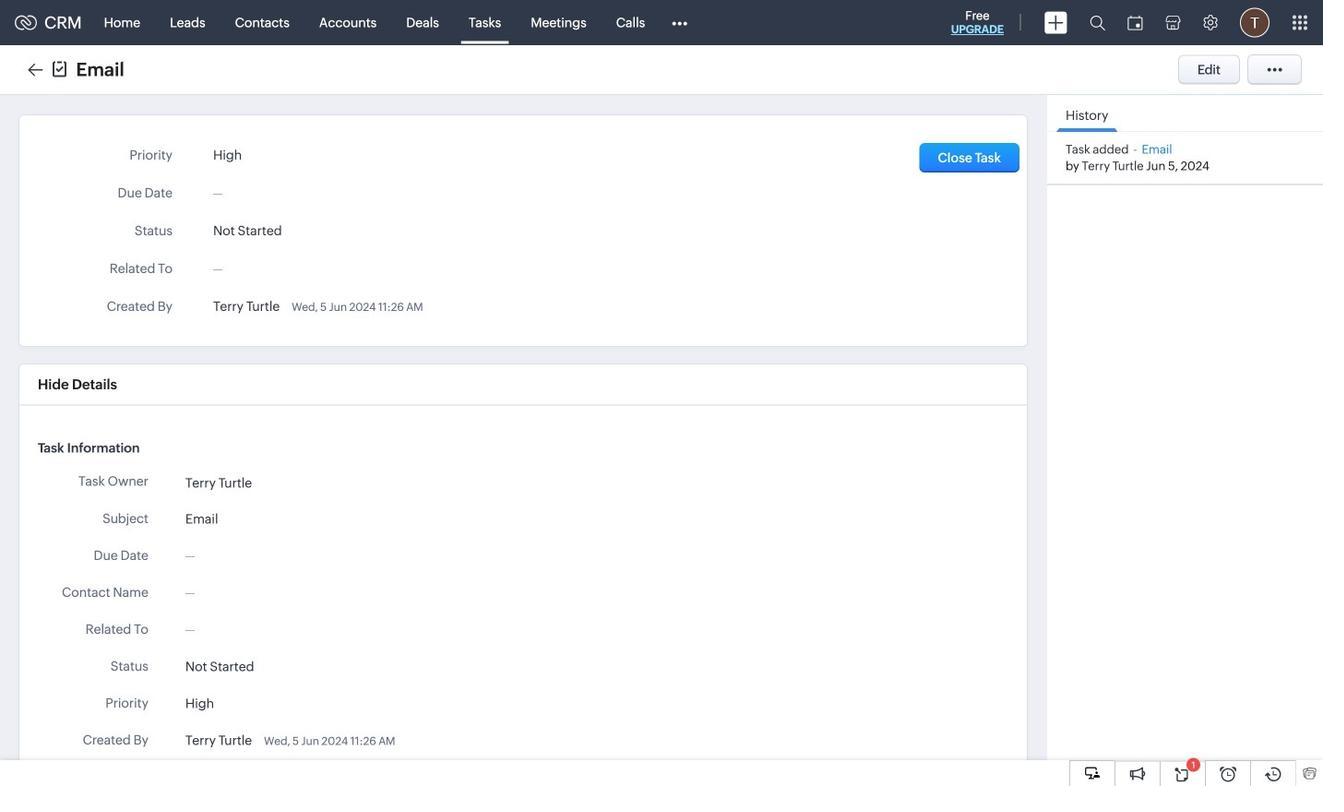 Task type: describe. For each thing, give the bounding box(es) containing it.
create menu image
[[1045, 12, 1068, 34]]

search image
[[1090, 15, 1106, 30]]



Task type: locate. For each thing, give the bounding box(es) containing it.
create menu element
[[1034, 0, 1079, 45]]

search element
[[1079, 0, 1117, 45]]

logo image
[[15, 15, 37, 30]]

calendar image
[[1128, 15, 1144, 30]]

profile image
[[1241, 8, 1270, 37]]

Other Modules field
[[660, 8, 700, 37]]

profile element
[[1230, 0, 1281, 45]]



